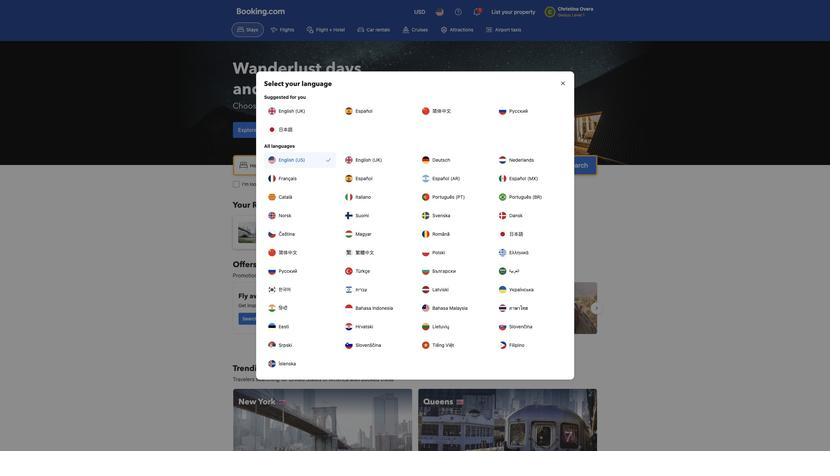 Task type: vqa. For each thing, say whether or not it's contained in the screenshot.


Task type: describe. For each thing, give the bounding box(es) containing it.
norsk
[[278, 213, 291, 219]]

1 horizontal spatial english (uk)
[[355, 157, 382, 163]]

1 horizontal spatial 日本語 button
[[495, 227, 566, 243]]

list your property link
[[487, 4, 539, 20]]

1 vertical spatial (uk)
[[372, 157, 382, 163]]

your for list
[[502, 9, 513, 15]]

(ar)
[[450, 176, 460, 182]]

українська button
[[495, 282, 566, 298]]

home
[[294, 182, 306, 187]]

eesti button
[[264, 319, 335, 335]]

bahasa malaysia button
[[418, 301, 489, 317]]

latviski button
[[418, 282, 489, 298]]

wed, dec 20
[[411, 163, 439, 168]]

of inside trending destinations travelers searching for united states of america also booked these
[[323, 377, 328, 383]]

new for new york jan 2-jan 5, 2 people
[[265, 227, 275, 232]]

简体中文 for bottom 简体中文 button
[[278, 250, 297, 256]]

ภาษาไทย
[[509, 306, 528, 311]]

away
[[250, 292, 267, 301]]

america
[[329, 377, 349, 383]]

new york jan 2-jan 5, 2 people
[[265, 227, 311, 239]]

български
[[432, 269, 456, 274]]

türkçe button
[[341, 264, 412, 280]]

español button for español (ar)
[[341, 171, 412, 187]]

taxis
[[511, 27, 521, 32]]

explore inside "save 15% with late escape deals explore thousands of destinations worldwide and save 15% or more"
[[423, 299, 439, 305]]

and inside offers promotions, deals, and special offers for you
[[279, 273, 288, 279]]

español button for 简体中文
[[341, 103, 412, 119]]

york for new york
[[258, 397, 276, 408]]

slovenčina
[[509, 324, 532, 330]]

property
[[514, 9, 535, 15]]

select your language dialog
[[248, 64, 582, 388]]

for inside offers promotions, deals, and special offers for you
[[323, 273, 329, 279]]

2- inside new york jan 2-jan 5, 2 people
[[273, 233, 278, 239]]

travelers
[[233, 377, 255, 383]]

latviski
[[432, 287, 448, 293]]

עברית
[[355, 287, 367, 293]]

bahasa malaysia
[[432, 306, 468, 311]]

tue, dec 19
[[376, 163, 401, 168]]

book
[[299, 303, 309, 309]]

booked
[[361, 377, 379, 383]]

tue, dec 19 button
[[373, 160, 404, 172]]

queens link
[[418, 389, 597, 452]]

find
[[427, 319, 437, 325]]

română button
[[418, 227, 489, 243]]

trending
[[233, 364, 267, 375]]

destinations inside trending destinations travelers searching for united states of america also booked these
[[269, 364, 316, 375]]

dansk button
[[495, 208, 566, 224]]

destinations inside "save 15% with late escape deals explore thousands of destinations worldwide and save 15% or more"
[[470, 299, 496, 305]]

with inside "save 15% with late escape deals explore thousands of destinations worldwide and save 15% or more"
[[457, 288, 471, 297]]

search for flights
[[242, 316, 280, 322]]

english (us) button
[[264, 152, 335, 168]]

2 vertical spatial flights
[[266, 316, 280, 322]]

türkçe
[[355, 269, 370, 274]]

english for english (uk)
[[278, 157, 294, 163]]

العربية button
[[495, 264, 566, 280]]

i'm for i'm looking for an entire home or apartment
[[242, 182, 249, 187]]

suomi button
[[341, 208, 412, 224]]

tue,
[[376, 163, 385, 168]]

stays
[[246, 27, 258, 32]]

hrvatski button
[[341, 319, 412, 335]]

ελληνικά button
[[495, 245, 566, 261]]

these
[[381, 377, 394, 383]]

i'm traveling for work
[[349, 182, 394, 187]]

português for português (br)
[[509, 194, 531, 200]]

english for 日本語
[[278, 108, 294, 114]]

(pt)
[[455, 194, 465, 200]]

people inside new york jan 2-jan 5, 2 people
[[296, 233, 311, 239]]

0 vertical spatial english (uk) button
[[264, 103, 335, 119]]

–
[[266, 303, 268, 309]]

select your language
[[264, 80, 332, 88]]

new for new york
[[238, 397, 256, 408]]

search for flights link
[[238, 313, 284, 325]]

italiano button
[[341, 190, 412, 205]]

save 15% with late escape deals explore thousands of destinations worldwide and save 15% or more
[[423, 288, 539, 311]]

0 horizontal spatial deals
[[466, 319, 478, 325]]

promotions,
[[233, 273, 262, 279]]

flights inside fly away to your dream vacation get inspired – compare and book flights with flexibility
[[311, 303, 324, 309]]

español (ar)
[[432, 176, 460, 182]]

português (pt)
[[432, 194, 465, 200]]

español (mx)
[[509, 176, 538, 182]]

magyar
[[355, 232, 371, 237]]

việt
[[445, 343, 454, 349]]

flight + hotel link
[[301, 23, 350, 37]]

english left tue,
[[355, 157, 371, 163]]

한국어
[[278, 287, 291, 293]]

0 horizontal spatial 日本語
[[278, 127, 292, 133]]

choose
[[233, 101, 261, 111]]

or inside "save 15% with late escape deals explore thousands of destinations worldwide and save 15% or more"
[[434, 306, 438, 311]]

looking for i'm
[[416, 182, 432, 187]]

íslenska button
[[264, 357, 335, 372]]

cozy
[[266, 78, 301, 100]]

booking.com image
[[237, 8, 284, 16]]

dec for wed,
[[423, 163, 432, 168]]

explore vacation rentals link
[[233, 122, 303, 138]]

you inside select your language dialog
[[297, 94, 306, 100]]

bahasa for bahasa indonesia
[[355, 306, 371, 311]]

deutsch button
[[418, 152, 489, 168]]

1 vertical spatial rentals
[[281, 127, 298, 133]]

0 vertical spatial english (uk)
[[278, 108, 305, 114]]

polski button
[[418, 245, 489, 261]]

for inside trending destinations travelers searching for united states of america also booked these
[[281, 377, 287, 383]]

all
[[264, 143, 270, 149]]

español (ar) button
[[418, 171, 489, 187]]

also
[[350, 377, 360, 383]]

malaysia
[[449, 306, 468, 311]]

united
[[289, 377, 305, 383]]

states
[[306, 377, 321, 383]]

1 horizontal spatial rentals
[[375, 27, 390, 32]]

19
[[396, 163, 401, 168]]

0 horizontal spatial vacation
[[258, 127, 279, 133]]

find late escape deals link
[[423, 316, 482, 328]]

български button
[[418, 264, 489, 280]]

lietuvių
[[432, 324, 449, 330]]

new york
[[238, 397, 276, 408]]

your inside fly away to your dream vacation get inspired – compare and book flights with flexibility
[[277, 292, 291, 301]]

română
[[432, 232, 450, 237]]

flights
[[280, 27, 294, 32]]

an
[[274, 182, 279, 187]]

dream
[[293, 292, 314, 301]]

and right the houses,
[[339, 101, 353, 111]]

1 horizontal spatial 15%
[[440, 288, 455, 297]]

русский for русский button to the top
[[509, 108, 528, 114]]

1 horizontal spatial 简体中文 button
[[418, 103, 489, 119]]

français button
[[264, 171, 335, 187]]

1 vertical spatial русский button
[[264, 264, 335, 280]]

tiếng
[[432, 343, 444, 349]]

stays link
[[231, 23, 264, 37]]

search for search
[[567, 162, 588, 169]]

0 vertical spatial 日本語 button
[[264, 122, 335, 138]]

русский for bottom русский button
[[278, 269, 297, 274]]

0 vertical spatial explore
[[238, 127, 257, 133]]

save
[[529, 299, 539, 305]]

wed, dec 20 button
[[408, 160, 441, 172]]

more inside "save 15% with late escape deals explore thousands of destinations worldwide and save 15% or more"
[[439, 306, 450, 311]]

main content containing offers
[[227, 260, 603, 452]]

entire
[[280, 182, 292, 187]]

your
[[233, 200, 250, 211]]



Task type: locate. For each thing, give the bounding box(es) containing it.
for up cabins,
[[290, 94, 296, 100]]

0 vertical spatial search
[[567, 162, 588, 169]]

and inside "save 15% with late escape deals explore thousands of destinations worldwide and save 15% or more"
[[520, 299, 528, 305]]

0 horizontal spatial flights
[[266, 316, 280, 322]]

0 horizontal spatial 简体中文 button
[[264, 245, 335, 261]]

and up "choose" on the left top of the page
[[233, 78, 262, 100]]

people right čeština
[[296, 233, 311, 239]]

1 horizontal spatial of
[[464, 299, 468, 305]]

you up cabins,
[[297, 94, 306, 100]]

0 horizontal spatial destinations
[[269, 364, 316, 375]]

srpski
[[278, 343, 292, 349]]

i'm for i'm traveling for work
[[349, 182, 356, 187]]

1 horizontal spatial you
[[331, 273, 339, 279]]

looking for i'm
[[250, 182, 265, 187]]

1 vertical spatial 日本語
[[509, 232, 523, 237]]

attractions link
[[435, 23, 479, 37]]

late inside "save 15% with late escape deals explore thousands of destinations worldwide and save 15% or more"
[[473, 288, 486, 297]]

5, inside new york jan 2-jan 5, 2 people
[[287, 233, 291, 239]]

1 horizontal spatial or
[[434, 306, 438, 311]]

for down inspired on the left bottom of page
[[259, 316, 265, 322]]

0 horizontal spatial 日本語 button
[[264, 122, 335, 138]]

2 inside new york jan 2-jan 5, 2 people
[[292, 233, 295, 239]]

(br)
[[532, 194, 542, 200]]

ภาษาไทย button
[[495, 301, 566, 317]]

2 down norsk "button"
[[292, 233, 295, 239]]

1 jan from the left
[[265, 233, 272, 239]]

1 horizontal spatial flights
[[311, 303, 324, 309]]

2 português from the left
[[509, 194, 531, 200]]

progress bar
[[408, 340, 422, 343]]

1 horizontal spatial 简体中文
[[432, 108, 451, 114]]

or
[[307, 182, 311, 187], [434, 306, 438, 311]]

fly
[[238, 292, 248, 301]]

english left (us) on the top
[[278, 157, 294, 163]]

special
[[289, 273, 306, 279]]

português (br) button
[[495, 190, 566, 205]]

0 horizontal spatial dec
[[386, 163, 395, 168]]

0 horizontal spatial english (uk)
[[278, 108, 305, 114]]

srpski button
[[264, 338, 335, 354]]

destinations up united at bottom
[[269, 364, 316, 375]]

and up ภาษาไทย
[[520, 299, 528, 305]]

search inside button
[[567, 162, 588, 169]]

1 horizontal spatial more
[[439, 306, 450, 311]]

bahasa inside bahasa indonesia button
[[355, 306, 371, 311]]

york down norsk
[[276, 227, 286, 232]]

1 horizontal spatial destinations
[[470, 299, 496, 305]]

5,
[[287, 233, 291, 239], [410, 233, 414, 239]]

0 vertical spatial 日本語
[[278, 127, 292, 133]]

filipino button
[[495, 338, 566, 354]]

1 horizontal spatial english (uk) button
[[341, 152, 412, 168]]

slovenščina button
[[341, 338, 412, 354]]

bahasa indonesia
[[355, 306, 393, 311]]

2 2- from the left
[[397, 233, 402, 239]]

explore vacation rentals
[[238, 127, 298, 133]]

english (uk) up traveling
[[355, 157, 382, 163]]

العربية
[[509, 269, 519, 274]]

polski
[[432, 250, 445, 256]]

українська
[[509, 287, 533, 293]]

new inside new york jan 2-jan 5, 2 people
[[265, 227, 275, 232]]

0 horizontal spatial york
[[258, 397, 276, 408]]

0 horizontal spatial 5,
[[287, 233, 291, 239]]

1 vertical spatial deals
[[466, 319, 478, 325]]

1 horizontal spatial (uk)
[[372, 157, 382, 163]]

i'm left traveling
[[349, 182, 356, 187]]

and left book
[[290, 303, 298, 309]]

vacation up the all
[[258, 127, 279, 133]]

1 vertical spatial 简体中文
[[278, 250, 297, 256]]

1 people from the left
[[296, 233, 311, 239]]

2 horizontal spatial flights
[[440, 182, 454, 187]]

you right offers
[[331, 273, 339, 279]]

日本語 down dansk
[[509, 232, 523, 237]]

english (uk) button up i'm traveling for work
[[341, 152, 412, 168]]

1 vertical spatial destinations
[[269, 364, 316, 375]]

简体中文 button
[[418, 103, 489, 119], [264, 245, 335, 261]]

4 jan from the left
[[402, 233, 409, 239]]

português (pt) button
[[418, 190, 489, 205]]

traveling
[[357, 182, 375, 187]]

0 horizontal spatial (uk)
[[295, 108, 305, 114]]

york for new york jan 2-jan 5, 2 people
[[276, 227, 286, 232]]

york inside new york jan 2-jan 5, 2 people
[[276, 227, 286, 232]]

עברית button
[[341, 282, 412, 298]]

2- left čeština
[[273, 233, 278, 239]]

français
[[278, 176, 297, 182]]

0 horizontal spatial or
[[307, 182, 311, 187]]

1 dec from the left
[[386, 163, 395, 168]]

(uk) left 19
[[372, 157, 382, 163]]

nederlands
[[509, 157, 534, 163]]

bahasa right flexibility
[[355, 306, 371, 311]]

i'm up 'your' on the top of the page
[[242, 182, 249, 187]]

flights right book
[[311, 303, 324, 309]]

0 horizontal spatial português
[[432, 194, 454, 200]]

0 horizontal spatial explore
[[238, 127, 257, 133]]

with up the thousands
[[457, 288, 471, 297]]

0 horizontal spatial late
[[438, 319, 447, 325]]

русский button
[[495, 103, 566, 119], [264, 264, 335, 280]]

wed,
[[411, 163, 422, 168]]

flexibility
[[335, 303, 354, 309]]

rentals up languages
[[281, 127, 298, 133]]

0 vertical spatial with
[[457, 288, 471, 297]]

of inside "save 15% with late escape deals explore thousands of destinations worldwide and save 15% or more"
[[464, 299, 468, 305]]

1 português from the left
[[432, 194, 454, 200]]

for inside select your language dialog
[[290, 94, 296, 100]]

your up compare
[[277, 292, 291, 301]]

0 horizontal spatial 2
[[292, 233, 295, 239]]

português for português (pt)
[[432, 194, 454, 200]]

简体中文
[[432, 108, 451, 114], [278, 250, 297, 256]]

0 vertical spatial 15%
[[440, 288, 455, 297]]

looking left an
[[250, 182, 265, 187]]

2- up 繁體中文 button
[[397, 233, 402, 239]]

english down suggested for you
[[278, 108, 294, 114]]

english inside button
[[278, 157, 294, 163]]

2 español button from the top
[[341, 171, 412, 187]]

1 vertical spatial flights
[[311, 303, 324, 309]]

1 horizontal spatial escape
[[488, 288, 510, 297]]

worldwide
[[497, 299, 519, 305]]

(uk) down suggested for you
[[295, 108, 305, 114]]

1 vertical spatial or
[[434, 306, 438, 311]]

region containing save 15% with late escape deals
[[227, 280, 603, 338]]

0 vertical spatial русский
[[509, 108, 528, 114]]

0 vertical spatial or
[[307, 182, 311, 187]]

1 vertical spatial 简体中文 button
[[264, 245, 335, 261]]

nights
[[305, 78, 353, 100]]

1 2- from the left
[[273, 233, 278, 239]]

1 horizontal spatial русский
[[509, 108, 528, 114]]

inspired
[[247, 303, 264, 309]]

0 vertical spatial escape
[[488, 288, 510, 297]]

0 horizontal spatial more
[[355, 101, 374, 111]]

your
[[502, 9, 513, 15], [285, 80, 300, 88], [277, 292, 291, 301]]

日本語 button up ελληνικά button
[[495, 227, 566, 243]]

find late escape deals
[[427, 319, 478, 325]]

bahasa for bahasa malaysia
[[432, 306, 448, 311]]

1 vertical spatial york
[[258, 397, 276, 408]]

flights
[[440, 182, 454, 187], [311, 303, 324, 309], [266, 316, 280, 322]]

1 horizontal spatial i'm
[[349, 182, 356, 187]]

new down 'travelers'
[[238, 397, 256, 408]]

0 vertical spatial of
[[464, 299, 468, 305]]

0 vertical spatial more
[[355, 101, 374, 111]]

explore down "choose" on the left top of the page
[[238, 127, 257, 133]]

1 vertical spatial new
[[238, 397, 256, 408]]

your for select
[[285, 80, 300, 88]]

search
[[567, 162, 588, 169], [242, 316, 258, 322]]

1 vertical spatial with
[[325, 303, 334, 309]]

0 horizontal spatial escape
[[449, 319, 465, 325]]

list your property
[[491, 9, 535, 15]]

escape up worldwide at the bottom of page
[[488, 288, 510, 297]]

with inside fly away to your dream vacation get inspired – compare and book flights with flexibility
[[325, 303, 334, 309]]

2 vertical spatial your
[[277, 292, 291, 301]]

1 bahasa from the left
[[355, 306, 371, 311]]

of up malaysia
[[464, 299, 468, 305]]

jan 2-jan 5, 2 people
[[388, 233, 434, 239]]

suggested for you
[[264, 94, 306, 100]]

español button
[[341, 103, 412, 119], [341, 171, 412, 187]]

dec left 19
[[386, 163, 395, 168]]

+
[[329, 27, 332, 32]]

3 jan from the left
[[388, 233, 395, 239]]

2
[[292, 233, 295, 239], [416, 233, 418, 239]]

flights up português (pt)
[[440, 182, 454, 187]]

and inside fly away to your dream vacation get inspired – compare and book flights with flexibility
[[290, 303, 298, 309]]

1 horizontal spatial search
[[567, 162, 588, 169]]

your up suggested for you
[[285, 80, 300, 88]]

1 looking from the left
[[250, 182, 265, 187]]

for left united at bottom
[[281, 377, 287, 383]]

1 horizontal spatial new
[[265, 227, 275, 232]]

rentals
[[375, 27, 390, 32], [281, 127, 298, 133]]

15% up the thousands
[[440, 288, 455, 297]]

0 vertical spatial you
[[297, 94, 306, 100]]

1 horizontal spatial vacation
[[315, 292, 342, 301]]

dec left 20
[[423, 163, 432, 168]]

york down searching
[[258, 397, 276, 408]]

for right offers
[[323, 273, 329, 279]]

or up find
[[434, 306, 438, 311]]

bahasa inside bahasa malaysia button
[[432, 306, 448, 311]]

2 left română
[[416, 233, 418, 239]]

2-
[[273, 233, 278, 239], [397, 233, 402, 239]]

0 vertical spatial rentals
[[375, 27, 390, 32]]

to
[[268, 292, 275, 301]]

new
[[265, 227, 275, 232], [238, 397, 256, 408]]

1 vertical spatial search
[[242, 316, 258, 322]]

explore down save
[[423, 299, 439, 305]]

1 horizontal spatial people
[[420, 233, 434, 239]]

jan 2-jan 5, 2 people link
[[356, 216, 474, 250]]

1 horizontal spatial bahasa
[[432, 306, 448, 311]]

ελληνικά
[[509, 250, 528, 256]]

search for search for flights
[[242, 316, 258, 322]]

2 people from the left
[[420, 233, 434, 239]]

airport taxis
[[495, 27, 521, 32]]

0 vertical spatial vacation
[[258, 127, 279, 133]]

fly away to your dream vacation image
[[366, 288, 407, 329]]

suomi
[[355, 213, 369, 219]]

late
[[473, 288, 486, 297], [438, 319, 447, 325]]

čeština button
[[264, 227, 335, 243]]

escape inside find late escape deals link
[[449, 319, 465, 325]]

15%
[[440, 288, 455, 297], [423, 306, 432, 311]]

region
[[227, 280, 603, 338]]

0 horizontal spatial русский button
[[264, 264, 335, 280]]

searches
[[281, 200, 315, 211]]

(uk)
[[295, 108, 305, 114], [372, 157, 382, 163]]

0 horizontal spatial english (uk) button
[[264, 103, 335, 119]]

i'm
[[242, 182, 249, 187], [349, 182, 356, 187]]

svenska button
[[418, 208, 489, 224]]

1 vertical spatial 15%
[[423, 306, 432, 311]]

offers
[[233, 260, 257, 271]]

with
[[457, 288, 471, 297], [325, 303, 334, 309]]

íslenska
[[278, 361, 296, 367]]

1 i'm from the left
[[242, 182, 249, 187]]

escape down malaysia
[[449, 319, 465, 325]]

1 vertical spatial explore
[[423, 299, 439, 305]]

1 horizontal spatial 5,
[[410, 233, 414, 239]]

for up português (pt)
[[433, 182, 439, 187]]

0 vertical spatial (uk)
[[295, 108, 305, 114]]

escape
[[488, 288, 510, 297], [449, 319, 465, 325]]

2 i'm from the left
[[349, 182, 356, 187]]

1 vertical spatial english (uk) button
[[341, 152, 412, 168]]

escape inside "save 15% with late escape deals explore thousands of destinations worldwide and save 15% or more"
[[488, 288, 510, 297]]

or right home
[[307, 182, 311, 187]]

tiếng việt button
[[418, 338, 489, 354]]

english (us)
[[278, 157, 305, 163]]

0 vertical spatial destinations
[[470, 299, 496, 305]]

0 horizontal spatial of
[[323, 377, 328, 383]]

nederlands button
[[495, 152, 566, 168]]

1 vertical spatial русский
[[278, 269, 297, 274]]

suggested
[[264, 94, 289, 100]]

flights up eesti
[[266, 316, 280, 322]]

1 horizontal spatial русский button
[[495, 103, 566, 119]]

search button
[[559, 157, 596, 175]]

destinations left worldwide at the bottom of page
[[470, 299, 496, 305]]

0 vertical spatial late
[[473, 288, 486, 297]]

offers promotions, deals, and special offers for you
[[233, 260, 339, 279]]

you
[[297, 94, 306, 100], [331, 273, 339, 279]]

0 horizontal spatial русский
[[278, 269, 297, 274]]

português left (br)
[[509, 194, 531, 200]]

looking right i'm
[[416, 182, 432, 187]]

tiếng việt
[[432, 343, 454, 349]]

1 vertical spatial of
[[323, 377, 328, 383]]

days
[[325, 58, 361, 80]]

bahasa down the thousands
[[432, 306, 448, 311]]

0 vertical spatial русский button
[[495, 103, 566, 119]]

1 horizontal spatial dec
[[423, 163, 432, 168]]

português left the (pt)
[[432, 194, 454, 200]]

5, down norsk
[[287, 233, 291, 239]]

people up polski
[[420, 233, 434, 239]]

português
[[432, 194, 454, 200], [509, 194, 531, 200]]

1 horizontal spatial deals
[[512, 288, 530, 297]]

main content
[[227, 260, 603, 452]]

português inside button
[[509, 194, 531, 200]]

0 vertical spatial 简体中文 button
[[418, 103, 489, 119]]

rentals right car
[[375, 27, 390, 32]]

2 dec from the left
[[423, 163, 432, 168]]

vacation up flexibility
[[315, 292, 342, 301]]

2 2 from the left
[[416, 233, 418, 239]]

português inside button
[[432, 194, 454, 200]]

1 2 from the left
[[292, 233, 295, 239]]

2 5, from the left
[[410, 233, 414, 239]]

(us)
[[295, 157, 305, 163]]

explore
[[238, 127, 257, 133], [423, 299, 439, 305]]

and right deals,
[[279, 273, 288, 279]]

new left čeština
[[265, 227, 275, 232]]

0 vertical spatial york
[[276, 227, 286, 232]]

15% up find
[[423, 306, 432, 311]]

1 vertical spatial english (uk)
[[355, 157, 382, 163]]

deutsch
[[432, 157, 450, 163]]

1 vertical spatial more
[[439, 306, 450, 311]]

for left an
[[267, 182, 273, 187]]

vacation inside fly away to your dream vacation get inspired – compare and book flights with flexibility
[[315, 292, 342, 301]]

you inside offers promotions, deals, and special offers for you
[[331, 273, 339, 279]]

0 horizontal spatial i'm
[[242, 182, 249, 187]]

1 horizontal spatial 日本語
[[509, 232, 523, 237]]

looking
[[250, 182, 265, 187], [416, 182, 432, 187]]

1 horizontal spatial português
[[509, 194, 531, 200]]

0 vertical spatial flights
[[440, 182, 454, 187]]

0 horizontal spatial 简体中文
[[278, 250, 297, 256]]

5, left română
[[410, 233, 414, 239]]

english (uk) button down suggested for you
[[264, 103, 335, 119]]

0 horizontal spatial you
[[297, 94, 306, 100]]

0 horizontal spatial rentals
[[281, 127, 298, 133]]

lietuvių button
[[418, 319, 489, 335]]

2 bahasa from the left
[[432, 306, 448, 311]]

dec for tue,
[[386, 163, 395, 168]]

english (uk) down suggested for you
[[278, 108, 305, 114]]

日本語 button
[[264, 122, 335, 138], [495, 227, 566, 243]]

for left work
[[377, 182, 383, 187]]

more inside wanderlust days and cozy nights choose from cabins, houses, and more
[[355, 101, 374, 111]]

houses,
[[309, 101, 337, 111]]

1 horizontal spatial explore
[[423, 299, 439, 305]]

0 vertical spatial español button
[[341, 103, 412, 119]]

1 5, from the left
[[287, 233, 291, 239]]

york inside new york link
[[258, 397, 276, 408]]

searching
[[256, 377, 279, 383]]

of right "states"
[[323, 377, 328, 383]]

your right list
[[502, 9, 513, 15]]

0 horizontal spatial 15%
[[423, 306, 432, 311]]

airport taxis link
[[480, 23, 527, 37]]

2 looking from the left
[[416, 182, 432, 187]]

0 horizontal spatial search
[[242, 316, 258, 322]]

日本語 button up languages
[[264, 122, 335, 138]]

日本語 up languages
[[278, 127, 292, 133]]

wanderlust days and cozy nights choose from cabins, houses, and more
[[233, 58, 374, 111]]

indonesia
[[372, 306, 393, 311]]

2 jan from the left
[[278, 233, 286, 239]]

1 vertical spatial you
[[331, 273, 339, 279]]

1 español button from the top
[[341, 103, 412, 119]]

deals,
[[263, 273, 277, 279]]

简体中文 for right 简体中文 button
[[432, 108, 451, 114]]

your inside dialog
[[285, 80, 300, 88]]

deals up worldwide at the bottom of page
[[512, 288, 530, 297]]

deals inside "save 15% with late escape deals explore thousands of destinations worldwide and save 15% or more"
[[512, 288, 530, 297]]

with left flexibility
[[325, 303, 334, 309]]

deals down malaysia
[[466, 319, 478, 325]]

magyar button
[[341, 227, 412, 243]]

group of friends hiking in the mountains on a sunny day image
[[418, 283, 597, 335]]



